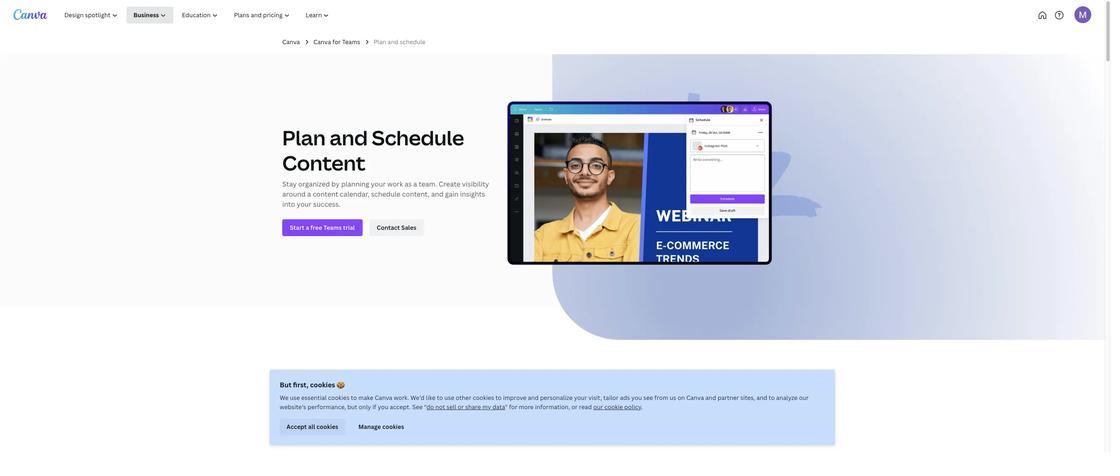 Task type: vqa. For each thing, say whether or not it's contained in the screenshot.
Manage
yes



Task type: describe. For each thing, give the bounding box(es) containing it.
accept all cookies
[[287, 423, 338, 431]]

🍪
[[337, 381, 345, 390]]

" inside we use essential cookies to make canva work. we'd like to use other cookies to improve and personalize your visit, tailor ads you see from us on canva and partner sites, and to analyze our website's performance, but only if you accept. see "
[[424, 404, 427, 412]]

my
[[482, 404, 491, 412]]

essential
[[301, 394, 327, 402]]

policy
[[624, 404, 641, 412]]

cookie
[[605, 404, 623, 412]]

cookies up 'my'
[[473, 394, 494, 402]]

accept all cookies button
[[280, 419, 345, 436]]

work.
[[394, 394, 409, 402]]

0 vertical spatial your
[[371, 180, 386, 189]]

manage cookies button
[[352, 419, 411, 436]]

1 to from the left
[[351, 394, 357, 402]]

do not sell or share my data " for more information, or read our cookie policy .
[[427, 404, 643, 412]]

team.
[[419, 180, 437, 189]]

0 horizontal spatial your
[[297, 200, 312, 209]]

teams
[[342, 38, 360, 46]]

0 vertical spatial schedule
[[400, 38, 426, 46]]

make
[[358, 394, 373, 402]]

improve
[[503, 394, 526, 402]]

0 horizontal spatial our
[[593, 404, 603, 412]]

sites,
[[741, 394, 755, 402]]

tailor
[[604, 394, 619, 402]]

website's
[[280, 404, 306, 412]]

plan for schedule
[[374, 38, 386, 46]]

0 vertical spatial you
[[632, 394, 642, 402]]

partner
[[718, 394, 739, 402]]

as
[[405, 180, 412, 189]]

2 " from the left
[[505, 404, 508, 412]]

we'd
[[411, 394, 425, 402]]

plan and schedule
[[374, 38, 426, 46]]

see
[[412, 404, 423, 412]]

on
[[678, 394, 685, 402]]

organized
[[298, 180, 330, 189]]

frame 10288828 (5) image
[[552, 54, 1105, 341]]

we use essential cookies to make canva work. we'd like to use other cookies to improve and personalize your visit, tailor ads you see from us on canva and partner sites, and to analyze our website's performance, but only if you accept. see "
[[280, 394, 809, 412]]

1 or from the left
[[458, 404, 464, 412]]

canva link
[[282, 37, 300, 47]]

accept
[[287, 423, 307, 431]]

us
[[670, 394, 676, 402]]

gain
[[445, 190, 459, 199]]

but
[[347, 404, 357, 412]]

cookies down accept. on the left of page
[[382, 423, 404, 431]]

canva for teams
[[313, 38, 360, 46]]

create
[[439, 180, 460, 189]]

2 use from the left
[[444, 394, 454, 402]]

work
[[387, 180, 403, 189]]

only
[[359, 404, 371, 412]]



Task type: locate. For each thing, give the bounding box(es) containing it.
or right sell
[[458, 404, 464, 412]]

read
[[579, 404, 592, 412]]

a right as
[[413, 180, 417, 189]]

1 vertical spatial you
[[378, 404, 388, 412]]

around
[[282, 190, 306, 199]]

manage
[[359, 423, 381, 431]]

0 horizontal spatial a
[[307, 190, 311, 199]]

and
[[388, 38, 398, 46], [330, 124, 368, 152], [431, 190, 444, 199], [528, 394, 539, 402], [706, 394, 716, 402], [757, 394, 767, 402]]

" right 'see'
[[424, 404, 427, 412]]

1 horizontal spatial or
[[572, 404, 578, 412]]

cookies
[[310, 381, 335, 390], [328, 394, 350, 402], [473, 394, 494, 402], [317, 423, 338, 431], [382, 423, 404, 431]]

your up read on the bottom right of the page
[[574, 394, 587, 402]]

visibility
[[462, 180, 489, 189]]

calendar,
[[340, 190, 369, 199]]

to
[[351, 394, 357, 402], [437, 394, 443, 402], [496, 394, 502, 402], [769, 394, 775, 402]]

1 vertical spatial a
[[307, 190, 311, 199]]

for left teams
[[332, 38, 341, 46]]

" down improve
[[505, 404, 508, 412]]

1 vertical spatial for
[[509, 404, 517, 412]]

use up sell
[[444, 394, 454, 402]]

1 horizontal spatial our
[[799, 394, 809, 402]]

information,
[[535, 404, 570, 412]]

0 vertical spatial our
[[799, 394, 809, 402]]

or
[[458, 404, 464, 412], [572, 404, 578, 412]]

our right analyze
[[799, 394, 809, 402]]

see
[[643, 394, 653, 402]]

1 horizontal spatial "
[[505, 404, 508, 412]]

4 to from the left
[[769, 394, 775, 402]]

use up website's at bottom left
[[290, 394, 300, 402]]

cookies right all
[[317, 423, 338, 431]]

0 horizontal spatial for
[[332, 38, 341, 46]]

to left analyze
[[769, 394, 775, 402]]

but first, cookies 🍪
[[280, 381, 345, 390]]

accept.
[[390, 404, 411, 412]]

1 vertical spatial plan
[[282, 124, 326, 152]]

our inside we use essential cookies to make canva work. we'd like to use other cookies to improve and personalize your visit, tailor ads you see from us on canva and partner sites, and to analyze our website's performance, but only if you accept. see "
[[799, 394, 809, 402]]

into
[[282, 200, 295, 209]]

1 horizontal spatial your
[[371, 180, 386, 189]]

schedule
[[400, 38, 426, 46], [371, 190, 400, 199]]

schedule
[[372, 124, 464, 152]]

0 horizontal spatial plan
[[282, 124, 326, 152]]

we
[[280, 394, 289, 402]]

1 use from the left
[[290, 394, 300, 402]]

a
[[413, 180, 417, 189], [307, 190, 311, 199]]

personalize
[[540, 394, 573, 402]]

0 horizontal spatial you
[[378, 404, 388, 412]]

insights
[[460, 190, 485, 199]]

stay
[[282, 180, 297, 189]]

1 horizontal spatial you
[[632, 394, 642, 402]]

a down organized
[[307, 190, 311, 199]]

canva
[[282, 38, 300, 46], [313, 38, 331, 46], [375, 394, 392, 402], [686, 394, 704, 402]]

top level navigation element
[[57, 7, 365, 24]]

content
[[282, 150, 366, 177]]

1 horizontal spatial a
[[413, 180, 417, 189]]

content,
[[402, 190, 430, 199]]

but
[[280, 381, 292, 390]]

planning
[[341, 180, 369, 189]]

all
[[308, 423, 315, 431]]

by
[[332, 180, 340, 189]]

you
[[632, 394, 642, 402], [378, 404, 388, 412]]

for
[[332, 38, 341, 46], [509, 404, 517, 412]]

.
[[641, 404, 643, 412]]

sell
[[447, 404, 456, 412]]

to up the data at the left of page
[[496, 394, 502, 402]]

schedule inside plan and schedule content stay organized by planning your work as a team. create visibility around a content calendar, schedule content, and gain insights into your success.
[[371, 190, 400, 199]]

first,
[[293, 381, 308, 390]]

1 " from the left
[[424, 404, 427, 412]]

cookies down 🍪
[[328, 394, 350, 402]]

2 horizontal spatial your
[[574, 394, 587, 402]]

"
[[424, 404, 427, 412], [505, 404, 508, 412]]

content
[[313, 190, 338, 199]]

1 horizontal spatial use
[[444, 394, 454, 402]]

like
[[426, 394, 436, 402]]

plan for schedule
[[282, 124, 326, 152]]

0 horizontal spatial use
[[290, 394, 300, 402]]

for down improve
[[509, 404, 517, 412]]

from
[[655, 394, 668, 402]]

1 horizontal spatial for
[[509, 404, 517, 412]]

1 vertical spatial our
[[593, 404, 603, 412]]

to right like
[[437, 394, 443, 402]]

foreground image - plan and schedule image
[[507, 93, 823, 270]]

our
[[799, 394, 809, 402], [593, 404, 603, 412]]

plan
[[374, 38, 386, 46], [282, 124, 326, 152]]

0 horizontal spatial "
[[424, 404, 427, 412]]

you up policy
[[632, 394, 642, 402]]

plan and schedule content stay organized by planning your work as a team. create visibility around a content calendar, schedule content, and gain insights into your success.
[[282, 124, 489, 209]]

2 vertical spatial your
[[574, 394, 587, 402]]

if
[[373, 404, 376, 412]]

your inside we use essential cookies to make canva work. we'd like to use other cookies to improve and personalize your visit, tailor ads you see from us on canva and partner sites, and to analyze our website's performance, but only if you accept. see "
[[574, 394, 587, 402]]

do not sell or share my data link
[[427, 404, 505, 412]]

plan inside plan and schedule content stay organized by planning your work as a team. create visibility around a content calendar, schedule content, and gain insights into your success.
[[282, 124, 326, 152]]

0 vertical spatial plan
[[374, 38, 386, 46]]

3 to from the left
[[496, 394, 502, 402]]

cookies up essential
[[310, 381, 335, 390]]

not
[[435, 404, 445, 412]]

performance,
[[308, 404, 346, 412]]

1 horizontal spatial plan
[[374, 38, 386, 46]]

or left read on the bottom right of the page
[[572, 404, 578, 412]]

success.
[[313, 200, 340, 209]]

share
[[465, 404, 481, 412]]

our cookie policy link
[[593, 404, 641, 412]]

2 to from the left
[[437, 394, 443, 402]]

your
[[371, 180, 386, 189], [297, 200, 312, 209], [574, 394, 587, 402]]

use
[[290, 394, 300, 402], [444, 394, 454, 402]]

you right 'if'
[[378, 404, 388, 412]]

1 vertical spatial schedule
[[371, 190, 400, 199]]

your down around
[[297, 200, 312, 209]]

2 or from the left
[[572, 404, 578, 412]]

for inside canva for teams link
[[332, 38, 341, 46]]

1 vertical spatial your
[[297, 200, 312, 209]]

ads
[[620, 394, 630, 402]]

other
[[456, 394, 471, 402]]

0 vertical spatial for
[[332, 38, 341, 46]]

0 horizontal spatial or
[[458, 404, 464, 412]]

more
[[519, 404, 534, 412]]

data
[[493, 404, 505, 412]]

canva for teams link
[[313, 37, 360, 47]]

0 vertical spatial a
[[413, 180, 417, 189]]

your left work
[[371, 180, 386, 189]]

analyze
[[776, 394, 798, 402]]

our down visit,
[[593, 404, 603, 412]]

manage cookies
[[359, 423, 404, 431]]

to up 'but'
[[351, 394, 357, 402]]

do
[[427, 404, 434, 412]]

visit,
[[589, 394, 602, 402]]



